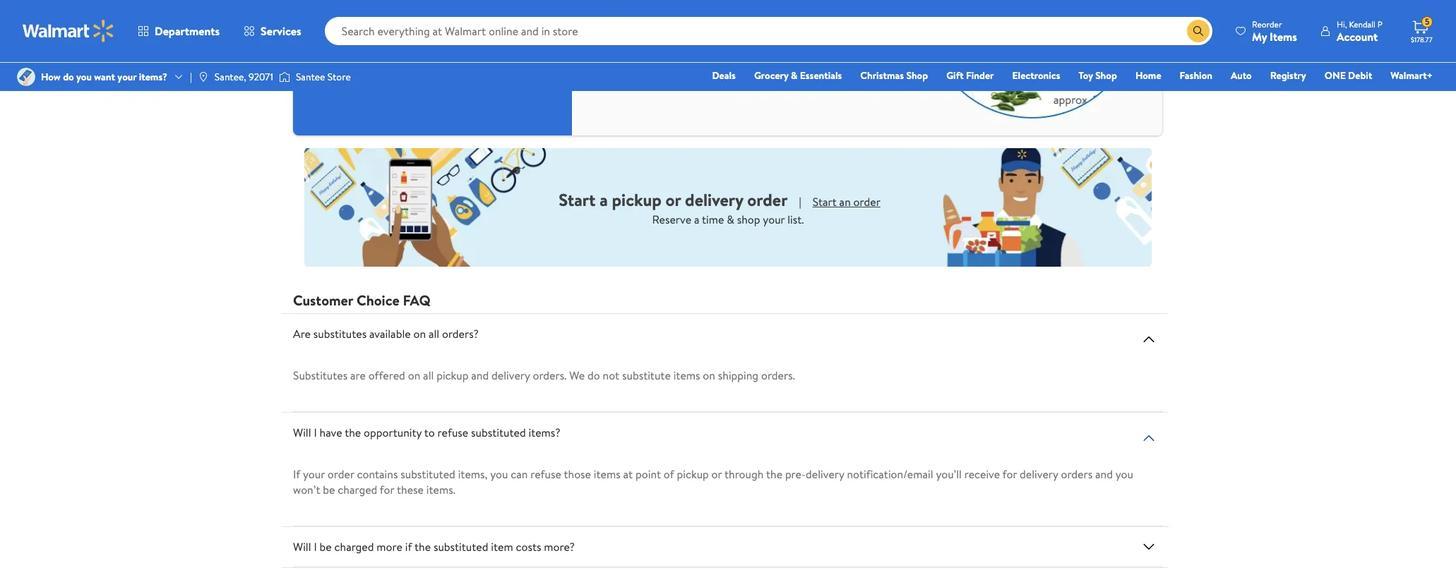 Task type: describe. For each thing, give the bounding box(es) containing it.
0 vertical spatial refuse
[[438, 425, 468, 441]]

available
[[369, 326, 411, 342]]

reorder my items
[[1252, 18, 1297, 44]]

shop for toy shop
[[1095, 69, 1117, 83]]

1 horizontal spatial do
[[588, 368, 600, 383]]

0 horizontal spatial you
[[76, 70, 92, 84]]

toy shop
[[1079, 69, 1117, 83]]

gift
[[946, 69, 964, 83]]

are substitutes available on all orders?
[[293, 326, 479, 342]]

Search search field
[[325, 17, 1213, 45]]

orders
[[1061, 467, 1093, 482]]

start for start an order
[[813, 194, 837, 210]]

the inside the if your order contains substituted items, you can refuse those items at point of pickup or through the pre-delivery notification/email you'll receive for delivery orders and you won't be charged for these items.
[[766, 467, 783, 482]]

reorder
[[1252, 18, 1282, 30]]

more
[[377, 540, 402, 555]]

1 horizontal spatial items
[[673, 368, 700, 383]]

1 horizontal spatial you
[[490, 467, 508, 482]]

christmas shop link
[[854, 68, 934, 83]]

gift finder
[[946, 69, 994, 83]]

charged inside the if your order contains substituted items, you can refuse those items at point of pickup or through the pre-delivery notification/email you'll receive for delivery orders and you won't be charged for these items.
[[338, 482, 377, 498]]

opportunity
[[364, 425, 422, 441]]

an
[[839, 194, 851, 210]]

on for available
[[413, 326, 426, 342]]

auto link
[[1225, 68, 1258, 83]]

santee
[[296, 70, 325, 84]]

through
[[725, 467, 764, 482]]

1 horizontal spatial for
[[1003, 467, 1017, 482]]

contains
[[357, 467, 398, 482]]

time
[[702, 212, 724, 227]]

grocery & essentials link
[[748, 68, 848, 83]]

departments
[[155, 23, 220, 39]]

kendall
[[1349, 18, 1376, 30]]

services button
[[232, 14, 313, 48]]

notification/email
[[847, 467, 933, 482]]

substitutes are offered on all pickup and delivery orders. we do not substitute items on shipping orders.
[[293, 368, 795, 383]]

order for start an order
[[854, 194, 881, 210]]

one debit link
[[1318, 68, 1379, 83]]

and inside the if your order contains substituted items, you can refuse those items at point of pickup or through the pre-delivery notification/email you'll receive for delivery orders and you won't be charged for these items.
[[1095, 467, 1113, 482]]

substituted for refuse
[[471, 425, 526, 441]]

grocery
[[754, 69, 789, 83]]

refuse inside the if your order contains substituted items, you can refuse those items at point of pickup or through the pre-delivery notification/email you'll receive for delivery orders and you won't be charged for these items.
[[531, 467, 561, 482]]

we
[[569, 368, 585, 383]]

hi,
[[1337, 18, 1347, 30]]

1 horizontal spatial order
[[747, 188, 788, 212]]

a for time
[[694, 212, 699, 227]]

reserve
[[652, 212, 691, 227]]

if
[[293, 467, 300, 482]]

start an order
[[813, 194, 881, 210]]

santee, 92071
[[215, 70, 273, 84]]

grocery & essentials
[[754, 69, 842, 83]]

1 horizontal spatial |
[[799, 194, 801, 210]]

reserve a time & shop your list. image
[[304, 148, 1152, 267]]

will i be charged more if the substituted item costs more? image
[[1141, 539, 1158, 556]]

if
[[405, 540, 412, 555]]

1 vertical spatial &
[[727, 212, 734, 227]]

offered
[[369, 368, 405, 383]]

2 horizontal spatial you
[[1116, 467, 1133, 482]]

will for will i be charged more if the substituted item costs more?
[[293, 540, 311, 555]]

 image for how do you want your items?
[[17, 68, 35, 86]]

substituted inside the if your order contains substituted items, you can refuse those items at point of pickup or through the pre-delivery notification/email you'll receive for delivery orders and you won't be charged for these items.
[[401, 467, 455, 482]]

deals
[[712, 69, 736, 83]]

on left shipping on the bottom of page
[[703, 368, 715, 383]]

pre-
[[785, 467, 806, 482]]

gift finder link
[[940, 68, 1000, 83]]

fashion
[[1180, 69, 1213, 83]]

1 vertical spatial pickup
[[437, 368, 469, 383]]

finder
[[966, 69, 994, 83]]

home
[[1136, 69, 1161, 83]]

items inside the if your order contains substituted items, you can refuse those items at point of pickup or through the pre-delivery notification/email you'll receive for delivery orders and you won't be charged for these items.
[[594, 467, 621, 482]]

choice
[[357, 291, 399, 310]]

$178.77
[[1411, 35, 1433, 44]]

0 vertical spatial the
[[345, 425, 361, 441]]

one
[[1325, 69, 1346, 83]]

are
[[350, 368, 366, 383]]

of
[[664, 467, 674, 482]]

all for pickup
[[423, 368, 434, 383]]

i for have
[[314, 425, 317, 441]]

account
[[1337, 29, 1378, 44]]

will for will i have the opportunity to refuse substituted items?
[[293, 425, 311, 441]]

on for offered
[[408, 368, 420, 383]]

your inside the if your order contains substituted items, you can refuse those items at point of pickup or through the pre-delivery notification/email you'll receive for delivery orders and you won't be charged for these items.
[[303, 467, 325, 482]]

5
[[1425, 16, 1430, 28]]

92071
[[249, 70, 273, 84]]

0 horizontal spatial and
[[471, 368, 489, 383]]

1 horizontal spatial the
[[415, 540, 431, 555]]

start a pickup or delivery order
[[559, 188, 788, 212]]

debit
[[1348, 69, 1372, 83]]

more?
[[544, 540, 575, 555]]

santee store
[[296, 70, 351, 84]]

have
[[320, 425, 342, 441]]

won't
[[293, 482, 320, 498]]

will i have the opportunity to refuse substituted items? image
[[1141, 430, 1158, 447]]

customer choice faq
[[293, 291, 431, 310]]

costs
[[516, 540, 541, 555]]



Task type: vqa. For each thing, say whether or not it's contained in the screenshot.
If a substitute item is more expensive than my original choice, will I be charged the higher price? image
no



Task type: locate. For each thing, give the bounding box(es) containing it.
are
[[293, 326, 311, 342]]

1 vertical spatial the
[[766, 467, 783, 482]]

0 vertical spatial your
[[117, 70, 137, 84]]

for right receive
[[1003, 467, 1017, 482]]

& right 'grocery'
[[791, 69, 798, 83]]

order inside 'link'
[[854, 194, 881, 210]]

items left the at
[[594, 467, 621, 482]]

p
[[1378, 18, 1383, 30]]

all for orders?
[[429, 326, 439, 342]]

0 vertical spatial |
[[190, 70, 192, 84]]

substitutes
[[313, 326, 367, 342]]

pickup inside the if your order contains substituted items, you can refuse those items at point of pickup or through the pre-delivery notification/email you'll receive for delivery orders and you won't be charged for these items.
[[677, 467, 709, 482]]

delivery
[[685, 188, 743, 212], [492, 368, 530, 383], [806, 467, 844, 482], [1020, 467, 1058, 482]]

substituted down will i have the opportunity to refuse substituted items?
[[401, 467, 455, 482]]

1 vertical spatial and
[[1095, 467, 1113, 482]]

1 horizontal spatial  image
[[198, 71, 209, 83]]

1 horizontal spatial or
[[712, 467, 722, 482]]

santee,
[[215, 70, 246, 84]]

2 i from the top
[[314, 540, 317, 555]]

essentials
[[800, 69, 842, 83]]

to
[[424, 425, 435, 441]]

charged left more
[[334, 540, 374, 555]]

items? down substitutes are offered on all pickup and delivery orders. we do not substitute items on shipping orders.
[[529, 425, 560, 441]]

can
[[511, 467, 528, 482]]

services
[[261, 23, 301, 39]]

0 horizontal spatial items
[[594, 467, 621, 482]]

walmart+
[[1391, 69, 1433, 83]]

2 vertical spatial substituted
[[434, 540, 488, 555]]

2 vertical spatial pickup
[[677, 467, 709, 482]]

& right 'time'
[[727, 212, 734, 227]]

item
[[491, 540, 513, 555]]

 image left how
[[17, 68, 35, 86]]

1 shop from the left
[[906, 69, 928, 83]]

items
[[1270, 29, 1297, 44]]

| up list.
[[799, 194, 801, 210]]

0 vertical spatial substituted
[[471, 425, 526, 441]]

how do you want your items?
[[41, 70, 167, 84]]

0 vertical spatial will
[[293, 425, 311, 441]]

if your order contains substituted items, you can refuse those items at point of pickup or through the pre-delivery notification/email you'll receive for delivery orders and you won't be charged for these items.
[[293, 467, 1133, 498]]

0 vertical spatial items
[[673, 368, 700, 383]]

start an order link
[[813, 194, 881, 211]]

on right the "offered"
[[408, 368, 420, 383]]

search icon image
[[1193, 25, 1204, 37]]

0 vertical spatial items?
[[139, 70, 167, 84]]

1 will from the top
[[293, 425, 311, 441]]

refuse right to
[[438, 425, 468, 441]]

2 horizontal spatial order
[[854, 194, 881, 210]]

substituted for the
[[434, 540, 488, 555]]

want
[[94, 70, 115, 84]]

shop
[[737, 212, 760, 227]]

0 horizontal spatial order
[[328, 467, 354, 482]]

christmas shop
[[860, 69, 928, 83]]

the right have
[[345, 425, 361, 441]]

all left orders?
[[429, 326, 439, 342]]

a for pickup
[[600, 188, 608, 212]]

these
[[397, 482, 424, 498]]

1 horizontal spatial &
[[791, 69, 798, 83]]

2 vertical spatial your
[[303, 467, 325, 482]]

orders?
[[442, 326, 479, 342]]

1 vertical spatial |
[[799, 194, 801, 210]]

and
[[471, 368, 489, 383], [1095, 467, 1113, 482]]

order right 'time'
[[747, 188, 788, 212]]

shipping
[[718, 368, 759, 383]]

your right "want"
[[117, 70, 137, 84]]

pickup
[[612, 188, 662, 212], [437, 368, 469, 383], [677, 467, 709, 482]]

on
[[413, 326, 426, 342], [408, 368, 420, 383], [703, 368, 715, 383]]

i left have
[[314, 425, 317, 441]]

1 horizontal spatial pickup
[[612, 188, 662, 212]]

or left through
[[712, 467, 722, 482]]

 image
[[279, 70, 290, 84]]

| left santee,
[[190, 70, 192, 84]]

order
[[747, 188, 788, 212], [854, 194, 881, 210], [328, 467, 354, 482]]

0 vertical spatial i
[[314, 425, 317, 441]]

orders. right shipping on the bottom of page
[[761, 368, 795, 383]]

auto
[[1231, 69, 1252, 83]]

faq
[[403, 291, 431, 310]]

my
[[1252, 29, 1267, 44]]

2 horizontal spatial the
[[766, 467, 783, 482]]

&
[[791, 69, 798, 83], [727, 212, 734, 227]]

 image
[[17, 68, 35, 86], [198, 71, 209, 83]]

start inside 'link'
[[813, 194, 837, 210]]

walmart image
[[23, 20, 114, 42]]

2 orders. from the left
[[761, 368, 795, 383]]

not
[[603, 368, 619, 383]]

orders.
[[533, 368, 567, 383], [761, 368, 795, 383]]

i
[[314, 425, 317, 441], [314, 540, 317, 555]]

0 horizontal spatial shop
[[906, 69, 928, 83]]

toy
[[1079, 69, 1093, 83]]

the left pre-
[[766, 467, 783, 482]]

2 shop from the left
[[1095, 69, 1117, 83]]

2 horizontal spatial pickup
[[677, 467, 709, 482]]

will down won't
[[293, 540, 311, 555]]

0 horizontal spatial refuse
[[438, 425, 468, 441]]

be right won't
[[323, 482, 335, 498]]

order inside the if your order contains substituted items, you can refuse those items at point of pickup or through the pre-delivery notification/email you'll receive for delivery orders and you won't be charged for these items.
[[328, 467, 354, 482]]

1 horizontal spatial shop
[[1095, 69, 1117, 83]]

1 horizontal spatial a
[[694, 212, 699, 227]]

deals link
[[706, 68, 742, 83]]

0 vertical spatial charged
[[338, 482, 377, 498]]

you left can
[[490, 467, 508, 482]]

the right if
[[415, 540, 431, 555]]

0 vertical spatial and
[[471, 368, 489, 383]]

be down won't
[[320, 540, 332, 555]]

0 vertical spatial pickup
[[612, 188, 662, 212]]

list.
[[788, 212, 804, 227]]

substitute
[[622, 368, 671, 383]]

all right the "offered"
[[423, 368, 434, 383]]

reserve a time & shop your list.
[[652, 212, 804, 227]]

shop
[[906, 69, 928, 83], [1095, 69, 1117, 83]]

electronics link
[[1006, 68, 1067, 83]]

and down orders?
[[471, 368, 489, 383]]

2 will from the top
[[293, 540, 311, 555]]

at
[[623, 467, 633, 482]]

0 horizontal spatial or
[[666, 188, 681, 212]]

0 horizontal spatial start
[[559, 188, 596, 212]]

i down won't
[[314, 540, 317, 555]]

2 horizontal spatial your
[[763, 212, 785, 227]]

electronics
[[1012, 69, 1060, 83]]

0 horizontal spatial a
[[600, 188, 608, 212]]

 image for santee, 92071
[[198, 71, 209, 83]]

on right available
[[413, 326, 426, 342]]

1 horizontal spatial orders.
[[761, 368, 795, 383]]

substituted up can
[[471, 425, 526, 441]]

 image left santee,
[[198, 71, 209, 83]]

1 vertical spatial do
[[588, 368, 600, 383]]

home link
[[1129, 68, 1168, 83]]

1 horizontal spatial start
[[813, 194, 837, 210]]

or
[[666, 188, 681, 212], [712, 467, 722, 482]]

0 vertical spatial do
[[63, 70, 74, 84]]

1 vertical spatial charged
[[334, 540, 374, 555]]

will i be charged more if the substituted item costs more?
[[293, 540, 575, 555]]

substituted left item
[[434, 540, 488, 555]]

hi, kendall p account
[[1337, 18, 1383, 44]]

a
[[600, 188, 608, 212], [694, 212, 699, 227]]

2 vertical spatial the
[[415, 540, 431, 555]]

items right substitute
[[673, 368, 700, 383]]

registry
[[1270, 69, 1306, 83]]

items
[[673, 368, 700, 383], [594, 467, 621, 482]]

1 vertical spatial substituted
[[401, 467, 455, 482]]

be inside the if your order contains substituted items, you can refuse those items at point of pickup or through the pre-delivery notification/email you'll receive for delivery orders and you won't be charged for these items.
[[323, 482, 335, 498]]

you
[[76, 70, 92, 84], [490, 467, 508, 482], [1116, 467, 1133, 482]]

all
[[429, 326, 439, 342], [423, 368, 434, 383]]

1 vertical spatial items?
[[529, 425, 560, 441]]

shop for christmas shop
[[906, 69, 928, 83]]

toy shop link
[[1072, 68, 1124, 83]]

0 horizontal spatial do
[[63, 70, 74, 84]]

the
[[345, 425, 361, 441], [766, 467, 783, 482], [415, 540, 431, 555]]

items.
[[426, 482, 455, 498]]

order for if your order contains substituted items, you can refuse those items at point of pickup or through the pre-delivery notification/email you'll receive for delivery orders and you won't be charged for these items.
[[328, 467, 354, 482]]

1 horizontal spatial items?
[[529, 425, 560, 441]]

1 vertical spatial all
[[423, 368, 434, 383]]

1 horizontal spatial and
[[1095, 467, 1113, 482]]

start
[[559, 188, 596, 212], [813, 194, 837, 210]]

1 vertical spatial refuse
[[531, 467, 561, 482]]

do right how
[[63, 70, 74, 84]]

1 vertical spatial items
[[594, 467, 621, 482]]

1 vertical spatial or
[[712, 467, 722, 482]]

refuse
[[438, 425, 468, 441], [531, 467, 561, 482]]

refuse right can
[[531, 467, 561, 482]]

5 $178.77
[[1411, 16, 1433, 44]]

your right the if
[[303, 467, 325, 482]]

start for start a pickup or delivery order
[[559, 188, 596, 212]]

or left 'time'
[[666, 188, 681, 212]]

0 horizontal spatial &
[[727, 212, 734, 227]]

one debit
[[1325, 69, 1372, 83]]

do right we
[[588, 368, 600, 383]]

0 vertical spatial be
[[323, 482, 335, 498]]

are substitutes available on all orders? image
[[1141, 331, 1158, 348]]

or inside the if your order contains substituted items, you can refuse those items at point of pickup or through the pre-delivery notification/email you'll receive for delivery orders and you won't be charged for these items.
[[712, 467, 722, 482]]

receive
[[965, 467, 1000, 482]]

order right an
[[854, 194, 881, 210]]

registry link
[[1264, 68, 1313, 83]]

1 i from the top
[[314, 425, 317, 441]]

will left have
[[293, 425, 311, 441]]

your left list.
[[763, 212, 785, 227]]

1 horizontal spatial your
[[303, 467, 325, 482]]

0 horizontal spatial your
[[117, 70, 137, 84]]

those
[[564, 467, 591, 482]]

substituted
[[471, 425, 526, 441], [401, 467, 455, 482], [434, 540, 488, 555]]

0 horizontal spatial the
[[345, 425, 361, 441]]

how
[[41, 70, 61, 84]]

walmart+ link
[[1384, 68, 1439, 83]]

0 horizontal spatial items?
[[139, 70, 167, 84]]

1 vertical spatial i
[[314, 540, 317, 555]]

0 horizontal spatial  image
[[17, 68, 35, 86]]

shop right toy
[[1095, 69, 1117, 83]]

items,
[[458, 467, 488, 482]]

0 horizontal spatial |
[[190, 70, 192, 84]]

order left contains
[[328, 467, 354, 482]]

departments button
[[126, 14, 232, 48]]

0 horizontal spatial orders.
[[533, 368, 567, 383]]

store
[[328, 70, 351, 84]]

and right the orders
[[1095, 467, 1113, 482]]

Walmart Site-Wide search field
[[325, 17, 1213, 45]]

1 horizontal spatial refuse
[[531, 467, 561, 482]]

1 vertical spatial be
[[320, 540, 332, 555]]

point
[[636, 467, 661, 482]]

0 horizontal spatial for
[[380, 482, 394, 498]]

charged right won't
[[338, 482, 377, 498]]

1 vertical spatial will
[[293, 540, 311, 555]]

you left "want"
[[76, 70, 92, 84]]

i for be
[[314, 540, 317, 555]]

0 vertical spatial or
[[666, 188, 681, 212]]

items? right "want"
[[139, 70, 167, 84]]

1 orders. from the left
[[533, 368, 567, 383]]

christmas
[[860, 69, 904, 83]]

you'll
[[936, 467, 962, 482]]

fashion link
[[1173, 68, 1219, 83]]

1 vertical spatial your
[[763, 212, 785, 227]]

0 horizontal spatial pickup
[[437, 368, 469, 383]]

you right the orders
[[1116, 467, 1133, 482]]

orders. left we
[[533, 368, 567, 383]]

0 vertical spatial &
[[791, 69, 798, 83]]

0 vertical spatial all
[[429, 326, 439, 342]]

shop right christmas
[[906, 69, 928, 83]]

for left these
[[380, 482, 394, 498]]



